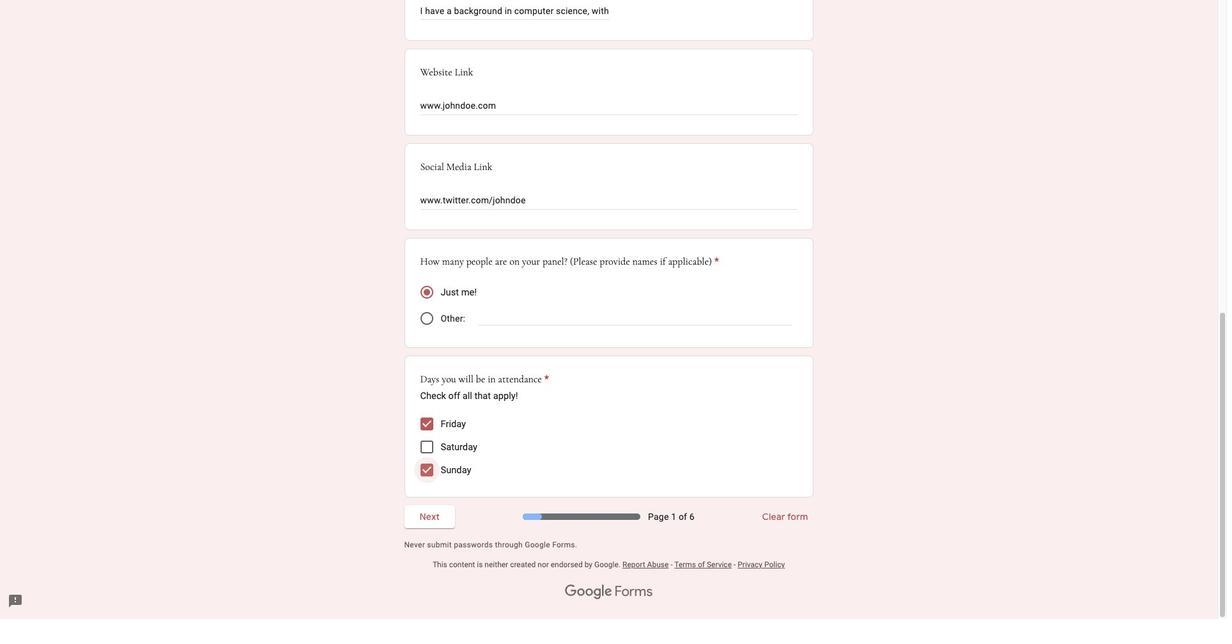 Task type: describe. For each thing, give the bounding box(es) containing it.
Friday checkbox
[[420, 418, 433, 431]]

Other response text field
[[478, 310, 793, 325]]

Sunday checkbox
[[420, 464, 433, 477]]

sunday image
[[420, 464, 433, 477]]

Just me! radio
[[420, 286, 433, 299]]

saturday image
[[422, 442, 432, 452]]

report a problem to google image
[[8, 593, 23, 609]]



Task type: locate. For each thing, give the bounding box(es) containing it.
0 vertical spatial heading
[[420, 254, 719, 269]]

None radio
[[420, 312, 433, 325]]

1 heading from the top
[[420, 254, 719, 269]]

google image
[[565, 585, 612, 600]]

friday image
[[420, 418, 433, 431]]

just me! image
[[424, 289, 430, 296]]

0 vertical spatial required question element
[[712, 254, 719, 269]]

Saturday checkbox
[[420, 441, 433, 454]]

0 horizontal spatial required question element
[[542, 372, 549, 387]]

heading
[[420, 254, 719, 269], [420, 372, 549, 387]]

2 heading from the top
[[420, 372, 549, 387]]

list
[[404, 0, 814, 498], [420, 413, 798, 482]]

1 vertical spatial required question element
[[542, 372, 549, 387]]

1 horizontal spatial required question element
[[712, 254, 719, 269]]

required question element
[[712, 254, 719, 269], [542, 372, 549, 387]]

progress bar
[[523, 514, 641, 520]]

None text field
[[420, 3, 609, 19], [420, 99, 798, 115], [420, 194, 798, 209], [420, 3, 609, 19], [420, 99, 798, 115], [420, 194, 798, 209]]

1 vertical spatial heading
[[420, 372, 549, 387]]



Task type: vqa. For each thing, say whether or not it's contained in the screenshot.
the bottom required question "element"
yes



